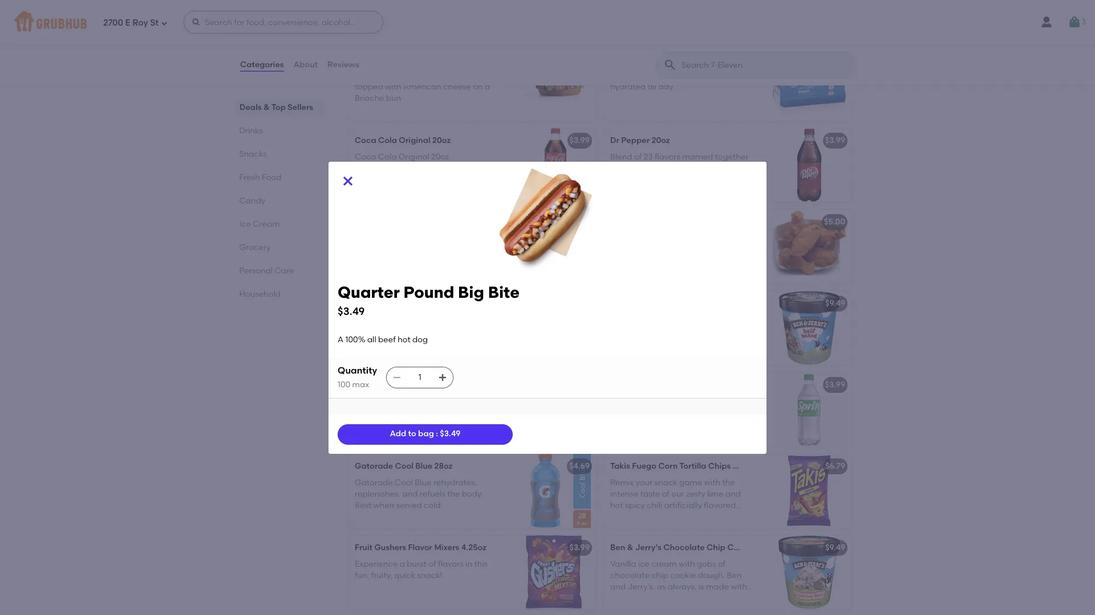 Task type: describe. For each thing, give the bounding box(es) containing it.
roy
[[132, 17, 148, 28]]

eggs. inside the vanilla ice cream with gobs of chocolate chip cookie dough. ben and jerry's, as always, is made with non-gmo ingredients, and cage-free eggs.
[[610, 606, 631, 616]]

fuego
[[632, 462, 656, 472]]

snacks
[[240, 149, 267, 159]]

flavors inside experience a burst of flavors in this fun, fruity, quick snack!
[[438, 560, 464, 570]]

cream
[[253, 220, 280, 229]]

a inside blend of 23 flavors married together to form a pefectly refreshing soda.
[[640, 164, 645, 173]]

and inside gatorade cool blue rehydrates, replenishes, and refuels the body. best when served cold.
[[402, 490, 418, 500]]

and inside crisp and delicious soft drink best enjoyed cold
[[377, 315, 392, 325]]

with inside the lemon-lime flavored soft drink with a crisp, clean taste that quenches your thirst.
[[730, 397, 746, 406]]

$3.99 for coca cola original 20oz
[[570, 136, 590, 146]]

a
[[338, 336, 343, 345]]

magnifying glass icon image
[[663, 58, 677, 72]]

pepper
[[621, 136, 650, 146]]

1 coca cola original 20oz from the top
[[355, 136, 451, 146]]

made inside vanilla ice cream with gobs of chocolate chip cookie dough and fudge brownie. ben and jerry's is made with non-gmo ingredients and cage-free eggs.
[[610, 350, 633, 360]]

100%
[[345, 336, 365, 345]]

personal
[[240, 266, 273, 276]]

¼ lb flame-broiled cheeseburger, topped with american cheese on a brioche bun
[[355, 71, 490, 103]]

made inside the vanilla ice cream with gobs of chocolate chip cookie dough. ben and jerry's, as always, is made with non-gmo ingredients, and cage-free eggs.
[[706, 583, 729, 593]]

household tab
[[240, 289, 319, 301]]

delicious
[[394, 315, 428, 325]]

st
[[150, 17, 159, 28]]

takis fuego corn tortilla chips 9.9oz image
[[767, 455, 852, 529]]

gatorade cool blue rehydrates, replenishes, and refuels the body. best when served cold.
[[355, 478, 483, 511]]

this
[[474, 560, 488, 570]]

brioche
[[355, 94, 384, 103]]

1 vertical spatial original
[[398, 152, 429, 162]]

chip
[[707, 544, 725, 553]]

soft for flavored
[[692, 397, 707, 406]]

vanilla for vanilla ice cream with gobs of chocolate chip cookie dough. ben and jerry's, as always, is made with non-gmo ingredients, and cage-free eggs.
[[610, 560, 636, 570]]

experience a burst of flavors in this fun, fruity, quick snack!
[[355, 560, 488, 581]]

sugars.
[[466, 420, 495, 430]]

fudge
[[610, 338, 633, 348]]

red bull 12oz
[[355, 381, 405, 390]]

and inside energy drink containing highly quality ingredients of caffeine, taurine, some b-group vitamins, and sugars.
[[449, 420, 464, 430]]

dr
[[610, 136, 619, 146]]

ice cream tab
[[240, 218, 319, 230]]

ice for brownie.
[[638, 315, 650, 325]]

candy
[[240, 196, 266, 206]]

$3.99 for experience a burst of flavors in this fun, fruity, quick snack!
[[570, 544, 590, 553]]

pound
[[404, 283, 454, 302]]

ben & jerry's half baked pint image
[[767, 292, 852, 366]]

a inside the lemon-lime flavored soft drink with a crisp, clean taste that quenches your thirst.
[[748, 397, 753, 406]]

$2.89 button
[[348, 210, 597, 284]]

ben inside vanilla ice cream with gobs of chocolate chip cookie dough and fudge brownie. ben and jerry's is made with non-gmo ingredients and cage-free eggs.
[[670, 338, 685, 348]]

crisp
[[355, 315, 375, 325]]

1 vertical spatial ben
[[610, 544, 625, 553]]

soft for delicious
[[430, 315, 445, 325]]

the
[[447, 490, 460, 500]]

lemon-lime flavored soft drink with a crisp, clean taste that quenches your thirst.
[[610, 397, 753, 430]]

vanilla ice cream with gobs of chocolate chip cookie dough and fudge brownie. ben and jerry's is made with non-gmo ingredients and cage-free eggs.
[[610, 315, 754, 371]]

together
[[715, 152, 748, 162]]

all inside clean and refreshing water to stay hydrated all day.
[[648, 82, 657, 92]]

chip for jerry's,
[[651, 571, 668, 581]]

fun,
[[355, 571, 369, 581]]

thirst.
[[610, 420, 632, 430]]

ben & jerry's chocolate chip cookie dough pint
[[610, 544, 800, 553]]

your
[[736, 408, 753, 418]]

2700 e roy st
[[103, 17, 159, 28]]

0 vertical spatial cola
[[378, 136, 397, 146]]

1/4 lb flame-broiled cheeseburger image
[[511, 47, 597, 121]]

1 vertical spatial 12oz
[[388, 381, 405, 390]]

cheese
[[443, 82, 471, 92]]

sprite 20oz image
[[767, 373, 852, 447]]

enjoyed
[[355, 327, 385, 336]]

gatorade cool blue 28oz
[[355, 462, 453, 472]]

corn
[[658, 462, 678, 472]]

cool for rehydrates,
[[395, 478, 413, 488]]

select
[[617, 54, 642, 64]]

personal care tab
[[240, 265, 319, 277]]

bull
[[372, 381, 386, 390]]

cold
[[387, 327, 404, 336]]

chicken wings - spicy (5 piece) image
[[767, 210, 852, 284]]

married
[[682, 152, 713, 162]]

cheeseburger
[[438, 54, 494, 64]]

day.
[[658, 82, 675, 92]]

american
[[403, 82, 441, 92]]

:
[[436, 430, 438, 439]]

on
[[473, 82, 483, 92]]

0 vertical spatial original
[[399, 136, 430, 146]]

candy tab
[[240, 195, 319, 207]]

e
[[125, 17, 130, 28]]

Input item quantity number field
[[407, 368, 432, 388]]

flavors inside blend of 23 flavors married together to form a pefectly refreshing soda.
[[655, 152, 680, 162]]

1 coca from the top
[[355, 136, 376, 146]]

0 horizontal spatial all
[[367, 336, 376, 345]]

snack!
[[417, 571, 442, 581]]

broiled for cheeseburger
[[408, 54, 436, 64]]

water
[[644, 54, 668, 64]]

coke 12 pack 12oz image
[[511, 292, 597, 366]]

stay
[[727, 71, 743, 80]]

gatorade for gatorade cool blue 28oz
[[355, 462, 393, 472]]

deals & top sellers
[[240, 103, 313, 112]]

cream for ben
[[651, 315, 677, 325]]

that
[[678, 408, 694, 418]]

blue for 28oz
[[415, 462, 432, 472]]

red bull 12oz image
[[511, 373, 597, 447]]

is inside the vanilla ice cream with gobs of chocolate chip cookie dough. ben and jerry's, as always, is made with non-gmo ingredients, and cage-free eggs.
[[698, 583, 704, 593]]

eggs. inside vanilla ice cream with gobs of chocolate chip cookie dough and fudge brownie. ben and jerry's is made with non-gmo ingredients and cage-free eggs.
[[651, 361, 672, 371]]

categories
[[240, 60, 284, 69]]

with inside the ¼ lb flame-broiled cheeseburger, topped with american cheese on a brioche bun
[[385, 82, 401, 92]]

a 100% all beef hot dog
[[338, 336, 428, 345]]

cookie for always,
[[670, 571, 696, 581]]

drinks tab
[[240, 125, 319, 137]]

dr pepper 20oz image
[[767, 129, 852, 203]]

hydrated
[[610, 82, 646, 92]]

$5.00
[[824, 217, 845, 227]]

care
[[275, 266, 294, 276]]

lb
[[369, 54, 379, 64]]

quarter
[[338, 283, 400, 302]]

$2.89
[[569, 217, 590, 227]]

group
[[386, 420, 410, 430]]

fruit gushers flavor mixers 4.25oz
[[355, 544, 487, 553]]

ice
[[240, 220, 251, 229]]

flame- for lb
[[381, 54, 408, 64]]

fresh
[[240, 173, 260, 183]]

chip for brownie.
[[651, 327, 668, 336]]

1 vertical spatial svg image
[[393, 374, 402, 383]]

coca cola original 20oz image
[[511, 129, 597, 203]]

beef
[[378, 336, 396, 345]]

$9.49 for crisp and delicious soft drink best enjoyed cold
[[825, 299, 845, 309]]

$4.69
[[569, 462, 590, 472]]

b-
[[378, 420, 386, 430]]

& for top
[[264, 103, 270, 112]]

gushers
[[374, 544, 406, 553]]

of inside the vanilla ice cream with gobs of chocolate chip cookie dough. ben and jerry's, as always, is made with non-gmo ingredients, and cage-free eggs.
[[718, 560, 726, 570]]

big
[[458, 283, 484, 302]]

gatorade for gatorade cool blue rehydrates, replenishes, and refuels the body. best when served cold.
[[355, 478, 393, 488]]

main navigation navigation
[[0, 0, 1095, 44]]

drinks
[[240, 126, 263, 136]]

svg image inside 'main navigation' navigation
[[161, 20, 168, 27]]

svg image inside '3' button
[[1068, 15, 1081, 29]]

of inside blend of 23 flavors married together to form a pefectly refreshing soda.
[[634, 152, 642, 162]]

cage- inside the vanilla ice cream with gobs of chocolate chip cookie dough. ben and jerry's, as always, is made with non-gmo ingredients, and cage-free eggs.
[[715, 595, 739, 604]]

24
[[670, 54, 679, 64]]

best
[[468, 315, 485, 325]]

1/4
[[355, 54, 367, 64]]



Task type: locate. For each thing, give the bounding box(es) containing it.
drink up quenches
[[709, 397, 728, 406]]

1 vertical spatial broiled
[[400, 71, 427, 80]]

cream for as
[[651, 560, 677, 570]]

quarter pound big bite $3.49
[[338, 283, 520, 318]]

is inside vanilla ice cream with gobs of chocolate chip cookie dough and fudge brownie. ben and jerry's is made with non-gmo ingredients and cage-free eggs.
[[731, 338, 737, 348]]

2 chip from the top
[[651, 571, 668, 581]]

non- inside vanilla ice cream with gobs of chocolate chip cookie dough and fudge brownie. ben and jerry's is made with non-gmo ingredients and cage-free eggs.
[[653, 350, 671, 360]]

cream inside vanilla ice cream with gobs of chocolate chip cookie dough and fudge brownie. ben and jerry's is made with non-gmo ingredients and cage-free eggs.
[[651, 315, 677, 325]]

dough.
[[698, 571, 725, 581]]

chocolate inside the vanilla ice cream with gobs of chocolate chip cookie dough. ben and jerry's, as always, is made with non-gmo ingredients, and cage-free eggs.
[[610, 571, 650, 581]]

0 vertical spatial cage-
[[610, 361, 634, 371]]

2 cream from the top
[[651, 560, 677, 570]]

cream inside the vanilla ice cream with gobs of chocolate chip cookie dough. ben and jerry's, as always, is made with non-gmo ingredients, and cage-free eggs.
[[651, 560, 677, 570]]

body.
[[462, 490, 483, 500]]

soda.
[[721, 164, 742, 173]]

lime
[[640, 397, 657, 406]]

1 vertical spatial cream
[[651, 560, 677, 570]]

to inside clean and refreshing water to stay hydrated all day.
[[717, 71, 725, 80]]

chocolate for and
[[610, 571, 650, 581]]

gobs for dough
[[697, 315, 716, 325]]

topped
[[355, 82, 383, 92]]

cool down gatorade cool blue 28oz
[[395, 478, 413, 488]]

0 horizontal spatial cage-
[[610, 361, 634, 371]]

of inside energy drink containing highly quality ingredients of caffeine, taurine, some b-group vitamins, and sugars.
[[400, 408, 408, 418]]

1 vertical spatial flavors
[[438, 560, 464, 570]]

1 horizontal spatial svg image
[[393, 374, 402, 383]]

drink for lemon-lime flavored soft drink with a crisp, clean taste that quenches your thirst.
[[709, 397, 728, 406]]

fresh food tab
[[240, 172, 319, 184]]

cage- inside vanilla ice cream with gobs of chocolate chip cookie dough and fudge brownie. ben and jerry's is made with non-gmo ingredients and cage-free eggs.
[[610, 361, 634, 371]]

1 horizontal spatial to
[[610, 164, 618, 173]]

0 vertical spatial free
[[634, 361, 649, 371]]

$9.49 for experience a burst of flavors in this fun, fruity, quick snack!
[[825, 544, 845, 553]]

and inside clean and refreshing water to stay hydrated all day.
[[635, 71, 651, 80]]

when
[[373, 501, 394, 511]]

free inside vanilla ice cream with gobs of chocolate chip cookie dough and fudge brownie. ben and jerry's is made with non-gmo ingredients and cage-free eggs.
[[634, 361, 649, 371]]

0 vertical spatial flame-
[[381, 54, 408, 64]]

1 horizontal spatial gmo
[[671, 350, 692, 360]]

0 vertical spatial $3.49
[[338, 305, 365, 318]]

ingredients up b-
[[355, 408, 398, 418]]

containing
[[404, 397, 446, 406]]

refreshing inside clean and refreshing water to stay hydrated all day.
[[653, 71, 691, 80]]

about
[[294, 60, 318, 69]]

max
[[352, 381, 369, 390]]

gmo inside the vanilla ice cream with gobs of chocolate chip cookie dough. ben and jerry's, as always, is made with non-gmo ingredients, and cage-free eggs.
[[628, 595, 649, 604]]

chocolate
[[610, 327, 650, 336], [610, 571, 650, 581]]

form
[[620, 164, 638, 173]]

1 horizontal spatial eggs.
[[651, 361, 672, 371]]

gobs up dough
[[697, 315, 716, 325]]

as
[[657, 583, 666, 593]]

1 horizontal spatial pack
[[681, 54, 701, 64]]

1 horizontal spatial cage-
[[715, 595, 739, 604]]

2 horizontal spatial to
[[717, 71, 725, 80]]

soft up that
[[692, 397, 707, 406]]

of
[[634, 152, 642, 162], [718, 315, 726, 325], [400, 408, 408, 418], [428, 560, 436, 570], [718, 560, 726, 570]]

ben
[[670, 338, 685, 348], [610, 544, 625, 553], [727, 571, 742, 581]]

0 vertical spatial gatorade
[[355, 462, 393, 472]]

crisp,
[[610, 408, 631, 418]]

drink inside crisp and delicious soft drink best enjoyed cold
[[447, 315, 466, 325]]

0 horizontal spatial ingredients
[[355, 408, 398, 418]]

2 gobs from the top
[[697, 560, 716, 570]]

0 vertical spatial to
[[717, 71, 725, 80]]

soft inside crisp and delicious soft drink best enjoyed cold
[[430, 315, 445, 325]]

0 vertical spatial 12oz
[[408, 299, 425, 309]]

ice inside vanilla ice cream with gobs of chocolate chip cookie dough and fudge brownie. ben and jerry's is made with non-gmo ingredients and cage-free eggs.
[[638, 315, 650, 325]]

gobs up dough.
[[697, 560, 716, 570]]

ice
[[638, 315, 650, 325], [638, 560, 650, 570]]

0 vertical spatial $9.49
[[825, 299, 845, 309]]

bag
[[418, 430, 434, 439]]

made down the fudge
[[610, 350, 633, 360]]

0 vertical spatial ice
[[638, 315, 650, 325]]

grocery tab
[[240, 242, 319, 254]]

1 vertical spatial eggs.
[[610, 606, 631, 616]]

gobs for dough.
[[697, 560, 716, 570]]

ice cream
[[240, 220, 280, 229]]

chip up brownie.
[[651, 327, 668, 336]]

eggs. down brownie.
[[651, 361, 672, 371]]

gatorade
[[355, 462, 393, 472], [355, 478, 393, 488]]

7-select water 24 pack
[[610, 54, 701, 64]]

$3.49 for quarter pound big bite
[[338, 305, 365, 318]]

0 vertical spatial &
[[264, 103, 270, 112]]

ben & jerry's chocolate chip cookie dough pint image
[[767, 536, 852, 610]]

1 vertical spatial free
[[739, 595, 754, 604]]

0 vertical spatial flavors
[[655, 152, 680, 162]]

free inside the vanilla ice cream with gobs of chocolate chip cookie dough. ben and jerry's, as always, is made with non-gmo ingredients, and cage-free eggs.
[[739, 595, 754, 604]]

& inside tab
[[264, 103, 270, 112]]

1 horizontal spatial &
[[627, 544, 633, 553]]

0 horizontal spatial to
[[408, 430, 416, 439]]

vanilla inside the vanilla ice cream with gobs of chocolate chip cookie dough. ben and jerry's, as always, is made with non-gmo ingredients, and cage-free eggs.
[[610, 560, 636, 570]]

1 vertical spatial ingredients
[[355, 408, 398, 418]]

tortilla
[[679, 462, 706, 472]]

gobs inside vanilla ice cream with gobs of chocolate chip cookie dough and fudge brownie. ben and jerry's is made with non-gmo ingredients and cage-free eggs.
[[697, 315, 716, 325]]

cold.
[[424, 501, 443, 511]]

energy
[[355, 397, 381, 406]]

$9.49
[[825, 299, 845, 309], [825, 544, 845, 553]]

blue inside gatorade cool blue rehydrates, replenishes, and refuels the body. best when served cold.
[[415, 478, 431, 488]]

$3.49 for add to bag
[[440, 430, 460, 439]]

top
[[271, 103, 286, 112]]

1 cream from the top
[[651, 315, 677, 325]]

1 horizontal spatial is
[[731, 338, 737, 348]]

a down 23
[[640, 164, 645, 173]]

$3.49 inside quarter pound big bite $3.49
[[338, 305, 365, 318]]

0 vertical spatial soft
[[430, 315, 445, 325]]

1 vertical spatial coca cola original 20oz
[[355, 152, 449, 162]]

a right on
[[485, 82, 490, 92]]

and
[[635, 71, 651, 80], [377, 315, 392, 325], [725, 327, 740, 336], [687, 338, 702, 348], [739, 350, 754, 360], [449, 420, 464, 430], [402, 490, 418, 500], [610, 583, 626, 593], [698, 595, 713, 604]]

is down dough.
[[698, 583, 704, 593]]

flame- for lb
[[373, 71, 400, 80]]

cookie inside the vanilla ice cream with gobs of chocolate chip cookie dough. ben and jerry's, as always, is made with non-gmo ingredients, and cage-free eggs.
[[670, 571, 696, 581]]

to left stay
[[717, 71, 725, 80]]

a up your
[[748, 397, 753, 406]]

$5.00 button
[[603, 210, 852, 284]]

drink inside energy drink containing highly quality ingredients of caffeine, taurine, some b-group vitamins, and sugars.
[[383, 397, 402, 406]]

$3.99 for blend of 23 flavors married together to form a pefectly refreshing soda.
[[825, 136, 845, 146]]

of up group
[[400, 408, 408, 418]]

0 vertical spatial blue
[[415, 462, 432, 472]]

1/4 lb flame-broiled cheeseburger
[[355, 54, 494, 64]]

brownie.
[[635, 338, 668, 348]]

flame- inside the ¼ lb flame-broiled cheeseburger, topped with american cheese on a brioche bun
[[373, 71, 400, 80]]

refreshing up day.
[[653, 71, 691, 80]]

4.25oz
[[461, 544, 487, 553]]

0 horizontal spatial is
[[698, 583, 704, 593]]

0 horizontal spatial 12oz
[[388, 381, 405, 390]]

quantity 100 max
[[338, 365, 377, 390]]

blue left 28oz
[[415, 462, 432, 472]]

0 vertical spatial gmo
[[671, 350, 692, 360]]

soft right delicious
[[430, 315, 445, 325]]

jerry's,
[[628, 583, 655, 593]]

20oz
[[432, 136, 451, 146], [652, 136, 670, 146], [431, 152, 449, 162]]

made
[[610, 350, 633, 360], [706, 583, 729, 593]]

gmo down "jerry's,"
[[628, 595, 649, 604]]

gatorade inside gatorade cool blue rehydrates, replenishes, and refuels the body. best when served cold.
[[355, 478, 393, 488]]

hot
[[398, 336, 410, 345]]

to down the blend
[[610, 164, 618, 173]]

dog
[[412, 336, 428, 345]]

flavors down mixers
[[438, 560, 464, 570]]

dr pepper 20oz
[[610, 136, 670, 146]]

2 cookie from the top
[[670, 571, 696, 581]]

chip inside vanilla ice cream with gobs of chocolate chip cookie dough and fudge brownie. ben and jerry's is made with non-gmo ingredients and cage-free eggs.
[[651, 327, 668, 336]]

mixers
[[434, 544, 459, 553]]

3 button
[[1068, 12, 1086, 33]]

non- inside the vanilla ice cream with gobs of chocolate chip cookie dough. ben and jerry's, as always, is made with non-gmo ingredients, and cage-free eggs.
[[610, 595, 628, 604]]

& for jerry's
[[627, 544, 633, 553]]

broiled for cheeseburger,
[[400, 71, 427, 80]]

pack right "12"
[[387, 299, 406, 309]]

1 chocolate from the top
[[610, 327, 650, 336]]

dough
[[757, 544, 783, 553]]

0 horizontal spatial gmo
[[628, 595, 649, 604]]

ingredients inside energy drink containing highly quality ingredients of caffeine, taurine, some b-group vitamins, and sugars.
[[355, 408, 398, 418]]

blue
[[415, 462, 432, 472], [415, 478, 431, 488]]

eggs. down "jerry's,"
[[610, 606, 631, 616]]

with
[[385, 82, 401, 92], [679, 315, 695, 325], [635, 350, 651, 360], [730, 397, 746, 406], [679, 560, 695, 570], [731, 583, 747, 593]]

1 gatorade from the top
[[355, 462, 393, 472]]

snacks tab
[[240, 148, 319, 160]]

1 vanilla from the top
[[610, 315, 636, 325]]

2 horizontal spatial drink
[[709, 397, 728, 406]]

0 vertical spatial vanilla
[[610, 315, 636, 325]]

svg image right st
[[161, 20, 168, 27]]

100
[[338, 381, 350, 390]]

cookie left dough
[[670, 327, 696, 336]]

experience
[[355, 560, 398, 570]]

1 vertical spatial soft
[[692, 397, 707, 406]]

1 gobs from the top
[[697, 315, 716, 325]]

1 vertical spatial pack
[[387, 299, 406, 309]]

household
[[240, 290, 281, 299]]

non-
[[653, 350, 671, 360], [610, 595, 628, 604]]

0 horizontal spatial drink
[[383, 397, 402, 406]]

ben right dough.
[[727, 571, 742, 581]]

vanilla for vanilla ice cream with gobs of chocolate chip cookie dough and fudge brownie. ben and jerry's is made with non-gmo ingredients and cage-free eggs.
[[610, 315, 636, 325]]

svg image
[[1068, 15, 1081, 29], [192, 18, 201, 27], [341, 174, 355, 188], [438, 374, 447, 383]]

0 horizontal spatial soft
[[430, 315, 445, 325]]

0 vertical spatial broiled
[[408, 54, 436, 64]]

replenishes,
[[355, 490, 400, 500]]

drink left best
[[447, 315, 466, 325]]

1 $9.49 from the top
[[825, 299, 845, 309]]

blend of 23 flavors married together to form a pefectly refreshing soda.
[[610, 152, 748, 173]]

flavors up pefectly
[[655, 152, 680, 162]]

chocolate up the fudge
[[610, 327, 650, 336]]

deals
[[240, 103, 262, 112]]

lemon-
[[610, 397, 640, 406]]

quantity
[[338, 365, 377, 376]]

2 $9.49 from the top
[[825, 544, 845, 553]]

coke 12 pack 12oz
[[355, 299, 425, 309]]

refreshing down married
[[681, 164, 719, 173]]

always,
[[668, 583, 696, 593]]

broiled inside the ¼ lb flame-broiled cheeseburger, topped with american cheese on a brioche bun
[[400, 71, 427, 80]]

1 horizontal spatial $3.49
[[440, 430, 460, 439]]

vanilla up "jerry's,"
[[610, 560, 636, 570]]

pack right the 24
[[681, 54, 701, 64]]

chocolate up "jerry's,"
[[610, 571, 650, 581]]

0 vertical spatial coca cola original 20oz
[[355, 136, 451, 146]]

chocolate
[[663, 544, 705, 553]]

0 vertical spatial cookie
[[670, 327, 696, 336]]

cage- down dough.
[[715, 595, 739, 604]]

0 horizontal spatial made
[[610, 350, 633, 360]]

caffeine,
[[410, 408, 445, 418]]

1 ice from the top
[[638, 315, 650, 325]]

reviews
[[327, 60, 359, 69]]

ice inside the vanilla ice cream with gobs of chocolate chip cookie dough. ben and jerry's, as always, is made with non-gmo ingredients, and cage-free eggs.
[[638, 560, 650, 570]]

to inside blend of 23 flavors married together to form a pefectly refreshing soda.
[[610, 164, 618, 173]]

blue for rehydrates,
[[415, 478, 431, 488]]

23
[[644, 152, 653, 162]]

1 vertical spatial all
[[367, 336, 376, 345]]

of up dough
[[718, 315, 726, 325]]

2 coca cola original 20oz from the top
[[355, 152, 449, 162]]

0 vertical spatial chip
[[651, 327, 668, 336]]

1 vertical spatial gmo
[[628, 595, 649, 604]]

vanilla inside vanilla ice cream with gobs of chocolate chip cookie dough and fudge brownie. ben and jerry's is made with non-gmo ingredients and cage-free eggs.
[[610, 315, 636, 325]]

quarter pound big bite image
[[511, 210, 597, 284]]

all left beef
[[367, 336, 376, 345]]

2 ice from the top
[[638, 560, 650, 570]]

1 vertical spatial coca
[[355, 152, 376, 162]]

to left the bag at the left bottom of the page
[[408, 430, 416, 439]]

2 vertical spatial ben
[[727, 571, 742, 581]]

0 vertical spatial gobs
[[697, 315, 716, 325]]

cream
[[651, 315, 677, 325], [651, 560, 677, 570]]

non- down "jerry's,"
[[610, 595, 628, 604]]

1 vertical spatial blue
[[415, 478, 431, 488]]

2 vertical spatial to
[[408, 430, 416, 439]]

& left top
[[264, 103, 270, 112]]

svg image
[[161, 20, 168, 27], [393, 374, 402, 383]]

burst
[[407, 560, 427, 570]]

fruit gushers flavor mixers 4.25oz image
[[511, 536, 597, 610]]

0 vertical spatial chocolate
[[610, 327, 650, 336]]

grocery
[[240, 243, 271, 253]]

1 vertical spatial to
[[610, 164, 618, 173]]

add to bag : $3.49
[[390, 430, 460, 439]]

a inside the ¼ lb flame-broiled cheeseburger, topped with american cheese on a brioche bun
[[485, 82, 490, 92]]

ice up brownie.
[[638, 315, 650, 325]]

0 vertical spatial refreshing
[[653, 71, 691, 80]]

2700
[[103, 17, 123, 28]]

personal care
[[240, 266, 294, 276]]

0 vertical spatial coca
[[355, 136, 376, 146]]

highly
[[448, 397, 471, 406]]

1 horizontal spatial made
[[706, 583, 729, 593]]

best
[[355, 501, 371, 511]]

cage- down the fudge
[[610, 361, 634, 371]]

chip inside the vanilla ice cream with gobs of chocolate chip cookie dough. ben and jerry's, as always, is made with non-gmo ingredients, and cage-free eggs.
[[651, 571, 668, 581]]

vitamins,
[[411, 420, 447, 430]]

$10.29
[[821, 54, 845, 64]]

free down 'cookie'
[[739, 595, 754, 604]]

of left 23
[[634, 152, 642, 162]]

reviews button
[[327, 44, 360, 86]]

1 vertical spatial ice
[[638, 560, 650, 570]]

ingredients down jerry's
[[694, 350, 737, 360]]

ben right brownie.
[[670, 338, 685, 348]]

1 cookie from the top
[[670, 327, 696, 336]]

2 gatorade from the top
[[355, 478, 393, 488]]

ben left jerry's
[[610, 544, 625, 553]]

flavor
[[408, 544, 432, 553]]

of inside vanilla ice cream with gobs of chocolate chip cookie dough and fudge brownie. ben and jerry's is made with non-gmo ingredients and cage-free eggs.
[[718, 315, 726, 325]]

1 vertical spatial non-
[[610, 595, 628, 604]]

of inside experience a burst of flavors in this fun, fruity, quick snack!
[[428, 560, 436, 570]]

eggs.
[[651, 361, 672, 371], [610, 606, 631, 616]]

0 horizontal spatial pack
[[387, 299, 406, 309]]

gatorade cool blue 28oz image
[[511, 455, 597, 529]]

2 chocolate from the top
[[610, 571, 650, 581]]

0 horizontal spatial eggs.
[[610, 606, 631, 616]]

gmo up flavored
[[671, 350, 692, 360]]

0 vertical spatial ben
[[670, 338, 685, 348]]

non- down brownie.
[[653, 350, 671, 360]]

in
[[466, 560, 472, 570]]

ingredients
[[694, 350, 737, 360], [355, 408, 398, 418]]

ben inside the vanilla ice cream with gobs of chocolate chip cookie dough. ben and jerry's, as always, is made with non-gmo ingredients, and cage-free eggs.
[[727, 571, 742, 581]]

soft inside the lemon-lime flavored soft drink with a crisp, clean taste that quenches your thirst.
[[692, 397, 707, 406]]

vanilla up the fudge
[[610, 315, 636, 325]]

drink down red bull 12oz
[[383, 397, 402, 406]]

deals & top sellers tab
[[240, 102, 319, 113]]

chocolate inside vanilla ice cream with gobs of chocolate chip cookie dough and fudge brownie. ben and jerry's is made with non-gmo ingredients and cage-free eggs.
[[610, 327, 650, 336]]

ice for jerry's,
[[638, 560, 650, 570]]

1 vertical spatial cool
[[395, 478, 413, 488]]

$3.49 down the quarter
[[338, 305, 365, 318]]

$3.49 right :
[[440, 430, 460, 439]]

0 horizontal spatial &
[[264, 103, 270, 112]]

1 cool from the top
[[395, 462, 413, 472]]

$3.49
[[338, 305, 365, 318], [440, 430, 460, 439]]

gmo
[[671, 350, 692, 360], [628, 595, 649, 604]]

0 vertical spatial pack
[[681, 54, 701, 64]]

1 vertical spatial refreshing
[[681, 164, 719, 173]]

energy drink containing highly quality ingredients of caffeine, taurine, some b-group vitamins, and sugars.
[[355, 397, 499, 430]]

cool up gatorade cool blue rehydrates, replenishes, and refuels the body. best when served cold.
[[395, 462, 413, 472]]

drink inside the lemon-lime flavored soft drink with a crisp, clean taste that quenches your thirst.
[[709, 397, 728, 406]]

0 vertical spatial cream
[[651, 315, 677, 325]]

vanilla
[[610, 315, 636, 325], [610, 560, 636, 570]]

made down dough.
[[706, 583, 729, 593]]

chocolate for fudge
[[610, 327, 650, 336]]

0 vertical spatial made
[[610, 350, 633, 360]]

all left day.
[[648, 82, 657, 92]]

1 vertical spatial cola
[[378, 152, 397, 162]]

1 horizontal spatial non-
[[653, 350, 671, 360]]

1 vertical spatial cookie
[[670, 571, 696, 581]]

flavored
[[658, 397, 690, 406]]

1 horizontal spatial drink
[[447, 315, 466, 325]]

2 vanilla from the top
[[610, 560, 636, 570]]

fruit
[[355, 544, 372, 553]]

2 cool from the top
[[395, 478, 413, 488]]

1 vertical spatial $9.49
[[825, 544, 845, 553]]

cookie for and
[[670, 327, 696, 336]]

1 horizontal spatial ben
[[670, 338, 685, 348]]

12oz right the bull
[[388, 381, 405, 390]]

a up quick
[[400, 560, 405, 570]]

coke
[[355, 299, 375, 309]]

cookie up always,
[[670, 571, 696, 581]]

vanilla ice cream with gobs of chocolate chip cookie dough. ben and jerry's, as always, is made with non-gmo ingredients, and cage-free eggs.
[[610, 560, 754, 616]]

1 horizontal spatial all
[[648, 82, 657, 92]]

0 vertical spatial svg image
[[161, 20, 168, 27]]

gobs inside the vanilla ice cream with gobs of chocolate chip cookie dough. ben and jerry's, as always, is made with non-gmo ingredients, and cage-free eggs.
[[697, 560, 716, 570]]

&
[[264, 103, 270, 112], [627, 544, 633, 553]]

categories button
[[240, 44, 284, 86]]

0 vertical spatial ingredients
[[694, 350, 737, 360]]

2 coca from the top
[[355, 152, 376, 162]]

drink
[[447, 315, 466, 325], [383, 397, 402, 406], [709, 397, 728, 406]]

7-select water 24 pack image
[[767, 47, 852, 121]]

ingredients inside vanilla ice cream with gobs of chocolate chip cookie dough and fudge brownie. ben and jerry's is made with non-gmo ingredients and cage-free eggs.
[[694, 350, 737, 360]]

chip up as
[[651, 571, 668, 581]]

is right jerry's
[[731, 338, 737, 348]]

1 horizontal spatial ingredients
[[694, 350, 737, 360]]

1 horizontal spatial 12oz
[[408, 299, 425, 309]]

of up dough.
[[718, 560, 726, 570]]

1 horizontal spatial free
[[739, 595, 754, 604]]

0 vertical spatial non-
[[653, 350, 671, 360]]

1 chip from the top
[[651, 327, 668, 336]]

28oz
[[434, 462, 453, 472]]

cookie inside vanilla ice cream with gobs of chocolate chip cookie dough and fudge brownie. ben and jerry's is made with non-gmo ingredients and cage-free eggs.
[[670, 327, 696, 336]]

cool inside gatorade cool blue rehydrates, replenishes, and refuels the body. best when served cold.
[[395, 478, 413, 488]]

blue up refuels
[[415, 478, 431, 488]]

cool for 28oz
[[395, 462, 413, 472]]

ice down jerry's
[[638, 560, 650, 570]]

gmo inside vanilla ice cream with gobs of chocolate chip cookie dough and fudge brownie. ben and jerry's is made with non-gmo ingredients and cage-free eggs.
[[671, 350, 692, 360]]

of up snack!
[[428, 560, 436, 570]]

1 vertical spatial gatorade
[[355, 478, 393, 488]]

0 horizontal spatial flavors
[[438, 560, 464, 570]]

0 vertical spatial is
[[731, 338, 737, 348]]

1 vertical spatial made
[[706, 583, 729, 593]]

refreshing inside blend of 23 flavors married together to form a pefectly refreshing soda.
[[681, 164, 719, 173]]

0 horizontal spatial non-
[[610, 595, 628, 604]]

1 vertical spatial &
[[627, 544, 633, 553]]

cream up brownie.
[[651, 315, 677, 325]]

svg image right the bull
[[393, 374, 402, 383]]

1 horizontal spatial flavors
[[655, 152, 680, 162]]

1 vertical spatial vanilla
[[610, 560, 636, 570]]

12oz up delicious
[[408, 299, 425, 309]]

drink for crisp and delicious soft drink best enjoyed cold
[[447, 315, 466, 325]]

free down brownie.
[[634, 361, 649, 371]]

flame-
[[381, 54, 408, 64], [373, 71, 400, 80]]

0 vertical spatial eggs.
[[651, 361, 672, 371]]

a inside experience a burst of flavors in this fun, fruity, quick snack!
[[400, 560, 405, 570]]

& left jerry's
[[627, 544, 633, 553]]

cream down jerry's
[[651, 560, 677, 570]]

1 vertical spatial $3.49
[[440, 430, 460, 439]]



Task type: vqa. For each thing, say whether or not it's contained in the screenshot.
cheese
yes



